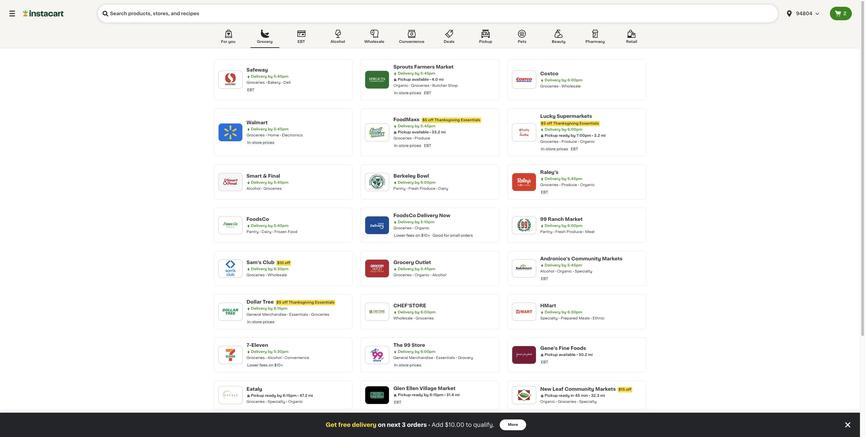 Task type: describe. For each thing, give the bounding box(es) containing it.
lower fees on $10+ good for small orders
[[394, 234, 473, 238]]

eataly
[[247, 387, 262, 392]]

groceries down the "final"
[[264, 187, 282, 191]]

store down the 99 store
[[399, 364, 409, 368]]

pharmacy
[[586, 40, 605, 44]]

pets button
[[508, 28, 537, 48]]

6:00pm for 99 ranch market
[[568, 224, 583, 228]]

frozen
[[275, 230, 287, 234]]

for
[[444, 234, 449, 238]]

by for dollar tree logo
[[268, 307, 273, 311]]

wholesale button
[[360, 28, 389, 48]]

delivery by 6:00pm for chef'store
[[398, 311, 436, 314]]

groceries bakery deli
[[247, 81, 291, 85]]

0 vertical spatial 99
[[541, 217, 547, 222]]

prices down home
[[263, 141, 275, 145]]

3.2
[[595, 134, 600, 138]]

delivery by 5:30pm
[[251, 350, 289, 354]]

30.2 mi
[[579, 353, 593, 357]]

organic groceries specialty
[[541, 400, 597, 404]]

min
[[581, 394, 589, 398]]

1 vertical spatial in-store prices
[[247, 321, 275, 324]]

lower for lower fees on $10+
[[247, 364, 259, 368]]

groceries down pickup ready in 45 min
[[558, 400, 577, 404]]

groceries wholesale for 6:00pm
[[541, 85, 581, 88]]

3.2 mi
[[595, 134, 606, 138]]

foodsco delivery now
[[394, 213, 451, 218]]

by for sam's club logo
[[268, 267, 273, 271]]

32.3 mi
[[591, 394, 605, 398]]

1 vertical spatial dairy
[[262, 230, 272, 234]]

mi for 31.4 mi
[[455, 394, 460, 397]]

delivery by 5:45pm down foodmaxx
[[398, 124, 436, 128]]

pets
[[518, 40, 527, 44]]

delivery by 6:00pm for the 99 store
[[398, 350, 436, 354]]

eataly logo image
[[222, 387, 239, 404]]

0 vertical spatial dairy
[[439, 187, 449, 191]]

prices down pickup ready by 7:00pm
[[557, 147, 569, 151]]

home
[[268, 134, 279, 137]]

glen
[[394, 387, 405, 391]]

&
[[263, 174, 267, 179]]

essentials inside lucky supermarkets $5 off thanksgiving essentials
[[580, 122, 599, 125]]

berkeley bowl logo image
[[369, 173, 386, 191]]

groceries down "sprouts farmers market"
[[411, 84, 430, 88]]

in- down dollar
[[247, 321, 252, 324]]

smart
[[247, 174, 262, 179]]

pantry for foodsco
[[247, 230, 259, 234]]

5:45pm for smart & final
[[274, 181, 289, 185]]

grocery button
[[250, 28, 280, 48]]

on inside get free delivery on next 3 orders • add $10.00 to qualify.
[[378, 423, 386, 428]]

orders inside get free delivery on next 3 orders • add $10.00 to qualify.
[[407, 423, 427, 428]]

1 groceries produce organic from the top
[[541, 140, 595, 144]]

in- down walmart
[[247, 141, 252, 145]]

prices down general merchandise essentials grocery
[[410, 364, 422, 368]]

delivery for safeway
[[251, 75, 267, 78]]

fine
[[559, 346, 570, 351]]

delivery for smart & final
[[251, 181, 267, 185]]

organic groceries butcher shop
[[394, 84, 458, 88]]

groceries down walmart
[[247, 134, 265, 137]]

sprouts farmers market logo image
[[369, 71, 386, 89]]

bowl
[[417, 174, 429, 179]]

30.2
[[579, 353, 588, 357]]

$15
[[619, 388, 625, 392]]

delivery down foodmaxx
[[398, 124, 414, 128]]

off inside new leaf community markets $15 off
[[626, 388, 632, 392]]

in-store prices ebt down organic groceries butcher shop
[[394, 91, 432, 95]]

alcohol for alcohol groceries
[[247, 187, 261, 191]]

delivery by 6:00pm for berkeley bowl
[[398, 181, 436, 185]]

47.2 mi
[[300, 394, 313, 398]]

ready for 31.4
[[412, 394, 423, 397]]

pickup for 31.4 mi
[[398, 394, 411, 397]]

fresh for bowl
[[409, 187, 419, 191]]

groceries down raley's
[[541, 183, 559, 187]]

delivery by 6:30pm for prepared meals
[[545, 311, 583, 314]]

5:45pm for andronico's community markets
[[568, 264, 583, 267]]

walmart logo image
[[222, 124, 239, 141]]

45
[[575, 394, 581, 398]]

by for costco logo
[[562, 78, 567, 82]]

by for sprouts farmers market logo
[[415, 72, 420, 75]]

foodsco delivery now logo image
[[369, 217, 386, 234]]

deals button
[[435, 28, 464, 48]]

delivery down sam's
[[251, 267, 267, 271]]

by for 99 ranch market logo
[[562, 224, 567, 228]]

delivery down dollar
[[251, 307, 267, 311]]

by for 7-eleven logo
[[268, 350, 273, 354]]

2 94804 button from the left
[[786, 4, 826, 23]]

groceries down "delivery by 5:10pm"
[[394, 227, 412, 230]]

club
[[263, 260, 275, 265]]

beauty button
[[545, 28, 574, 48]]

$10+ for lower fees on $10+
[[274, 364, 283, 368]]

sam's
[[247, 260, 262, 265]]

pickup for 47.2 mi
[[251, 394, 264, 398]]

store down delivery by 6:15pm
[[252, 321, 262, 324]]

groceries down eataly
[[247, 400, 265, 404]]

good
[[433, 234, 443, 238]]

market for sprouts farmers market
[[436, 65, 454, 69]]

store down pickup ready by 7:00pm
[[546, 147, 556, 151]]

convenience inside button
[[399, 40, 425, 44]]

raley's
[[541, 170, 559, 175]]

walmart
[[247, 120, 268, 125]]

ebt button
[[287, 28, 316, 48]]

pickup for 32.3 mi
[[545, 394, 558, 398]]

delivery for sprouts farmers market
[[398, 72, 414, 75]]

mi for 33.2 mi
[[441, 131, 446, 134]]

groceries home electronics
[[247, 134, 303, 137]]

in- down groceries produce
[[394, 144, 399, 148]]

ebt inside button
[[298, 40, 305, 44]]

groceries down chef'store
[[416, 317, 434, 321]]

groceries down dollar tree $5 off thanksgiving essentials
[[311, 313, 330, 317]]

5:45pm for raley's
[[568, 177, 583, 181]]

hmart logo image
[[516, 303, 533, 321]]

deals
[[444, 40, 455, 44]]

6:15pm up general merchandise essentials groceries
[[274, 307, 288, 311]]

in
[[571, 394, 575, 398]]

store down organic groceries butcher shop
[[399, 91, 409, 95]]

groceries organic alcohol
[[394, 274, 447, 277]]

in- down "sprouts"
[[394, 91, 399, 95]]

glen ellen village market logo image
[[369, 387, 386, 404]]

off inside foodmaxx $5 off thanksgiving essentials
[[428, 118, 434, 122]]

electronics
[[282, 134, 303, 137]]

1 94804 button from the left
[[782, 4, 831, 23]]

instacart image
[[23, 9, 64, 18]]

5:45pm for walmart
[[274, 127, 289, 131]]

delivery by 5:45pm for sprouts farmers market
[[398, 72, 436, 75]]

small
[[450, 234, 460, 238]]

chef'store
[[394, 304, 427, 308]]

delivery for chef'store
[[398, 311, 414, 314]]

delivery for foodsco
[[251, 224, 267, 228]]

dollar tree logo image
[[222, 303, 239, 321]]

by for andronico's community markets logo
[[562, 264, 567, 267]]

smart & final
[[247, 174, 280, 179]]

delivery for foodsco delivery now
[[398, 220, 414, 224]]

delivery by 6:00pm for costco
[[545, 78, 583, 82]]

pickup for 4.0 mi
[[398, 78, 411, 81]]

grocery for grocery
[[257, 40, 273, 44]]

99 ranch market
[[541, 217, 583, 222]]

chef'store logo image
[[369, 303, 386, 321]]

wholesale inside button
[[365, 40, 385, 44]]

pharmacy button
[[581, 28, 610, 48]]

in- up raley's
[[541, 147, 546, 151]]

prepared
[[561, 317, 578, 321]]

pantry fresh produce meat
[[541, 230, 595, 234]]

delivery
[[352, 423, 377, 428]]

groceries down foodmaxx
[[394, 137, 412, 140]]

2 vertical spatial market
[[438, 387, 456, 391]]

off for lucky supermarkets
[[547, 122, 553, 125]]

lower fees on $10+
[[247, 364, 283, 368]]

fresh for ranch
[[556, 230, 566, 234]]

1 horizontal spatial orders
[[461, 234, 473, 238]]

foods
[[571, 346, 586, 351]]

0 vertical spatial community
[[572, 257, 601, 261]]

33.2
[[432, 131, 440, 134]]

new
[[541, 387, 552, 392]]

costco
[[541, 71, 559, 76]]

farmers
[[415, 65, 435, 69]]

foodmaxx
[[394, 117, 420, 122]]

sam's club logo image
[[222, 260, 239, 278]]

essentials inside foodmaxx $5 off thanksgiving essentials
[[461, 118, 481, 122]]

6:15pm for glen ellen village market
[[430, 394, 444, 397]]

off for dollar tree
[[282, 301, 288, 305]]

delivery for the 99 store
[[398, 350, 414, 354]]

94804
[[797, 11, 813, 16]]

by for grocery outlet logo
[[415, 267, 420, 271]]

delivery for 99 ranch market
[[545, 224, 561, 228]]

groceries up lower fees on $10+
[[247, 356, 265, 360]]

retail
[[627, 40, 638, 44]]

pickup ready in 45 min
[[545, 394, 589, 398]]

glen ellen village market
[[394, 387, 456, 391]]

get
[[326, 423, 337, 428]]

foodmaxx logo image
[[369, 124, 386, 141]]

foodsco for foodsco delivery now
[[394, 213, 416, 218]]

by for raley's logo
[[562, 177, 567, 181]]

$5 inside foodmaxx $5 off thanksgiving essentials
[[423, 118, 427, 122]]

free
[[338, 423, 351, 428]]

thanksgiving inside foodmaxx $5 off thanksgiving essentials
[[435, 118, 460, 122]]

outlet
[[415, 260, 431, 265]]

prices down groceries produce
[[410, 144, 422, 148]]

fees for lower fees on $10+ good for small orders
[[407, 234, 415, 238]]

delivery by 5:45pm for foodsco
[[251, 224, 289, 228]]

1 vertical spatial 99
[[404, 343, 411, 348]]

32.3
[[591, 394, 600, 398]]

pickup ready by 6:15pm for eataly
[[251, 394, 297, 398]]

foodmaxx $5 off thanksgiving essentials
[[394, 117, 481, 122]]

in- down the
[[394, 364, 399, 368]]

general for delivery by 6:00pm
[[394, 356, 408, 360]]

alcohol for alcohol organic specialty
[[541, 270, 555, 274]]

31.4
[[447, 394, 454, 397]]

for you
[[221, 40, 236, 44]]

1 vertical spatial community
[[565, 387, 595, 392]]

foodsco logo image
[[222, 217, 239, 234]]

delivery down lucky at the right top of the page
[[545, 128, 561, 132]]

5:30pm
[[274, 350, 289, 354]]

now
[[439, 213, 451, 218]]

7-eleven logo image
[[222, 347, 239, 364]]

6:00pm for costco
[[568, 78, 583, 82]]

in-store prices for the 99 store
[[394, 364, 422, 368]]

4.0
[[432, 78, 438, 81]]

groceries down grocery outlet
[[394, 274, 412, 277]]

bakery
[[268, 81, 281, 85]]

by for foodmaxx logo at the left top of the page
[[415, 124, 420, 128]]

0 vertical spatial markets
[[602, 257, 623, 261]]

6:30pm for prepared meals
[[568, 311, 583, 314]]

2 groceries produce organic from the top
[[541, 183, 595, 187]]

mi for 4.0 mi
[[439, 78, 444, 81]]

merchandise for 6:00pm
[[409, 356, 434, 360]]

by for hmart logo
[[562, 311, 567, 314]]



Task type: vqa. For each thing, say whether or not it's contained in the screenshot.


Task type: locate. For each thing, give the bounding box(es) containing it.
foodsco up "delivery by 5:10pm"
[[394, 213, 416, 218]]

pantry right foodsco logo
[[247, 230, 259, 234]]

foodsco
[[394, 213, 416, 218], [247, 217, 269, 222]]

convenience up "sprouts"
[[399, 40, 425, 44]]

dairy up now
[[439, 187, 449, 191]]

2 horizontal spatial thanksgiving
[[554, 122, 579, 125]]

5:45pm for safeway
[[274, 75, 289, 78]]

pickup available for produce
[[398, 131, 429, 134]]

5:45pm for grocery outlet
[[421, 267, 436, 271]]

0 horizontal spatial lower
[[247, 364, 259, 368]]

33.2 mi
[[432, 131, 446, 134]]

pickup button
[[471, 28, 501, 48]]

1 horizontal spatial general
[[394, 356, 408, 360]]

alcohol
[[331, 40, 345, 44], [247, 187, 261, 191], [541, 270, 555, 274], [433, 274, 447, 277], [268, 356, 282, 360]]

0 vertical spatial fees
[[407, 234, 415, 238]]

6:00pm for chef'store
[[421, 311, 436, 314]]

supermarkets
[[557, 114, 592, 119]]

delivery by 6:30pm for wholesale
[[251, 267, 289, 271]]

eleven
[[252, 343, 268, 348]]

pickup for 3.2 mi
[[545, 134, 558, 138]]

0 vertical spatial pickup available
[[398, 78, 429, 81]]

99 left ranch
[[541, 217, 547, 222]]

delivery by 5:45pm for raley's
[[545, 177, 583, 181]]

5:45pm for sprouts farmers market
[[421, 72, 436, 75]]

7-
[[247, 343, 252, 348]]

on
[[416, 234, 420, 238], [269, 364, 274, 368], [378, 423, 386, 428]]

ready up organic groceries specialty
[[559, 394, 570, 398]]

food
[[288, 230, 298, 234]]

delivery by 5:45pm for walmart
[[251, 127, 289, 131]]

1 horizontal spatial groceries wholesale
[[541, 85, 581, 88]]

6:15pm for eataly
[[283, 394, 297, 398]]

1 horizontal spatial merchandise
[[409, 356, 434, 360]]

by for walmart logo
[[268, 127, 273, 131]]

andronico's community markets logo image
[[516, 260, 533, 278]]

thanksgiving up general merchandise essentials groceries
[[289, 301, 314, 305]]

1 horizontal spatial grocery
[[394, 260, 414, 265]]

in-store prices for walmart
[[247, 141, 275, 145]]

grocery for grocery outlet
[[394, 260, 414, 265]]

fees down groceries organic
[[407, 234, 415, 238]]

2 horizontal spatial $5
[[541, 122, 546, 125]]

lucky supermarkets $5 off thanksgiving essentials
[[541, 114, 599, 125]]

1 horizontal spatial convenience
[[399, 40, 425, 44]]

5:10pm
[[421, 220, 435, 224]]

ebt
[[298, 40, 305, 44], [247, 88, 255, 92], [424, 91, 432, 95], [424, 144, 432, 148], [571, 147, 579, 151], [541, 191, 549, 194], [541, 277, 549, 281], [541, 361, 549, 365], [394, 401, 402, 405]]

5:45pm
[[421, 72, 436, 75], [274, 75, 289, 78], [421, 124, 436, 128], [274, 127, 289, 131], [568, 177, 583, 181], [274, 181, 289, 185], [274, 224, 289, 228], [568, 264, 583, 267], [421, 267, 436, 271]]

on down groceries organic
[[416, 234, 420, 238]]

1 vertical spatial groceries produce organic
[[541, 183, 595, 187]]

0 horizontal spatial foodsco
[[247, 217, 269, 222]]

ready for 47.2
[[265, 394, 276, 398]]

meals
[[579, 317, 590, 321]]

7:00pm
[[577, 134, 592, 138]]

alcohol inside alcohol button
[[331, 40, 345, 44]]

delivery down the 99 store
[[398, 350, 414, 354]]

mi for 30.2 mi
[[588, 353, 593, 357]]

available for produce
[[412, 131, 429, 134]]

costco logo image
[[516, 71, 533, 89]]

grocery outlet
[[394, 260, 431, 265]]

shop categories tab list
[[214, 28, 647, 48]]

in-store prices ebt down pickup ready by 7:00pm
[[541, 147, 579, 151]]

groceries down costco
[[541, 85, 559, 88]]

delivery by 6:30pm
[[251, 267, 289, 271], [545, 311, 583, 314]]

shop
[[448, 84, 458, 88]]

$10+ for lower fees on $10+ good for small orders
[[421, 234, 430, 238]]

0 horizontal spatial delivery by 6:30pm
[[251, 267, 289, 271]]

by for berkeley bowl logo
[[415, 181, 420, 185]]

pickup
[[479, 40, 493, 44], [398, 78, 411, 81], [398, 131, 411, 134], [545, 134, 558, 138], [545, 353, 558, 357], [398, 394, 411, 397], [251, 394, 264, 398], [545, 394, 558, 398]]

0 horizontal spatial grocery
[[257, 40, 273, 44]]

pantry
[[394, 187, 406, 191], [247, 230, 259, 234], [541, 230, 553, 234]]

foodsco for foodsco
[[247, 217, 269, 222]]

gene's
[[541, 346, 558, 351]]

1 vertical spatial available
[[412, 131, 429, 134]]

village
[[420, 387, 437, 391]]

thanksgiving inside dollar tree $5 off thanksgiving essentials
[[289, 301, 314, 305]]

groceries wholesale for 6:30pm
[[247, 274, 287, 277]]

community up alcohol organic specialty
[[572, 257, 601, 261]]

by for smart & final logo
[[268, 181, 273, 185]]

delivery by 5:45pm for grocery outlet
[[398, 267, 436, 271]]

merchandise down store
[[409, 356, 434, 360]]

general down the
[[394, 356, 408, 360]]

0 horizontal spatial on
[[269, 364, 274, 368]]

delivery
[[398, 72, 414, 75], [251, 75, 267, 78], [545, 78, 561, 82], [398, 124, 414, 128], [251, 127, 267, 131], [545, 128, 561, 132], [545, 177, 561, 181], [251, 181, 267, 185], [398, 181, 414, 185], [417, 213, 438, 218], [398, 220, 414, 224], [251, 224, 267, 228], [545, 224, 561, 228], [545, 264, 561, 267], [251, 267, 267, 271], [398, 267, 414, 271], [251, 307, 267, 311], [398, 311, 414, 314], [545, 311, 561, 314], [251, 350, 267, 354], [398, 350, 414, 354]]

1 horizontal spatial fees
[[407, 234, 415, 238]]

treatment tracker modal dialog
[[0, 413, 861, 438]]

6:30pm for wholesale
[[274, 267, 289, 271]]

delivery by 5:45pm for smart & final
[[251, 181, 289, 185]]

merchandise for 6:15pm
[[262, 313, 287, 317]]

$10+ left good
[[421, 234, 430, 238]]

pickup for 33.2 mi
[[398, 131, 411, 134]]

for you button
[[214, 28, 243, 48]]

1 vertical spatial pickup available
[[398, 131, 429, 134]]

more button
[[500, 420, 527, 431]]

1 horizontal spatial pickup ready by 6:15pm
[[398, 394, 444, 397]]

pickup available up organic groceries butcher shop
[[398, 78, 429, 81]]

1 vertical spatial general
[[394, 356, 408, 360]]

delivery for walmart
[[251, 127, 267, 131]]

new leaf community markets $15 off
[[541, 387, 632, 392]]

delivery down safeway
[[251, 75, 267, 78]]

delivery by 5:45pm for andronico's community markets
[[545, 264, 583, 267]]

mi right 32.3
[[601, 394, 605, 398]]

market up 31.4 on the right bottom of page
[[438, 387, 456, 391]]

qualify.
[[474, 423, 495, 428]]

mi right "33.2" on the top
[[441, 131, 446, 134]]

off
[[428, 118, 434, 122], [547, 122, 553, 125], [285, 261, 290, 265], [282, 301, 288, 305], [626, 388, 632, 392]]

lucky supermarkets logo image
[[516, 124, 533, 141]]

1 horizontal spatial on
[[378, 423, 386, 428]]

in-store prices down home
[[247, 141, 275, 145]]

alcohol button
[[324, 28, 353, 48]]

0 horizontal spatial convenience
[[285, 356, 309, 360]]

1 horizontal spatial $10+
[[421, 234, 430, 238]]

gene's fine foods logo image
[[516, 347, 533, 364]]

general down dollar
[[247, 313, 261, 317]]

general merchandise essentials grocery
[[394, 356, 473, 360]]

2 horizontal spatial on
[[416, 234, 420, 238]]

delivery by 5:45pm down the "final"
[[251, 181, 289, 185]]

0 vertical spatial 6:30pm
[[274, 267, 289, 271]]

1 vertical spatial merchandise
[[409, 356, 434, 360]]

$5 right foodmaxx
[[423, 118, 427, 122]]

7-eleven
[[247, 343, 268, 348]]

pickup ready by 6:15pm down glen ellen village market
[[398, 394, 444, 397]]

fees down delivery by 5:30pm
[[260, 364, 268, 368]]

1 horizontal spatial dairy
[[439, 187, 449, 191]]

pickup inside pickup button
[[479, 40, 493, 44]]

0 vertical spatial groceries produce organic
[[541, 140, 595, 144]]

1 vertical spatial $10+
[[274, 364, 283, 368]]

mi right 31.4 on the right bottom of page
[[455, 394, 460, 397]]

delivery for 7-eleven
[[251, 350, 267, 354]]

6:15pm down village
[[430, 394, 444, 397]]

off inside 'sam's club $10 off'
[[285, 261, 290, 265]]

1 vertical spatial convenience
[[285, 356, 309, 360]]

0 vertical spatial groceries wholesale
[[541, 85, 581, 88]]

pickup available for groceries
[[398, 78, 429, 81]]

0 horizontal spatial fresh
[[409, 187, 419, 191]]

store down groceries produce
[[399, 144, 409, 148]]

new leaf community markets logo image
[[516, 387, 533, 404]]

raley's logo image
[[516, 173, 533, 191]]

andronico's community markets
[[541, 257, 623, 261]]

0 horizontal spatial pantry
[[247, 230, 259, 234]]

in-store prices ebt for lucky supermarkets
[[541, 147, 579, 151]]

alcohol groceries
[[247, 187, 282, 191]]

specialty prepared meals ethnic
[[541, 317, 605, 321]]

$5 inside lucky supermarkets $5 off thanksgiving essentials
[[541, 122, 546, 125]]

0 horizontal spatial merchandise
[[262, 313, 287, 317]]

grocery outlet logo image
[[369, 260, 386, 278]]

delivery down costco
[[545, 78, 561, 82]]

0 horizontal spatial dairy
[[262, 230, 272, 234]]

dairy
[[439, 187, 449, 191], [262, 230, 272, 234]]

2 vertical spatial available
[[559, 353, 576, 357]]

alcohol for alcohol
[[331, 40, 345, 44]]

available down fine
[[559, 353, 576, 357]]

mi for 47.2 mi
[[308, 394, 313, 398]]

tree
[[263, 300, 274, 305]]

1 vertical spatial delivery by 6:30pm
[[545, 311, 583, 314]]

0 vertical spatial general
[[247, 313, 261, 317]]

0 horizontal spatial 99
[[404, 343, 411, 348]]

final
[[268, 174, 280, 179]]

1 vertical spatial orders
[[407, 423, 427, 428]]

groceries down safeway
[[247, 81, 265, 85]]

delivery by 6:00pm for 99 ranch market
[[545, 224, 583, 228]]

delivery for berkeley bowl
[[398, 181, 414, 185]]

0 vertical spatial available
[[412, 78, 429, 81]]

1 horizontal spatial foodsco
[[394, 213, 416, 218]]

1 vertical spatial fresh
[[556, 230, 566, 234]]

sprouts
[[394, 65, 413, 69]]

essentials inside dollar tree $5 off thanksgiving essentials
[[315, 301, 335, 305]]

6:00pm for the 99 store
[[421, 350, 436, 354]]

0 vertical spatial on
[[416, 234, 420, 238]]

market
[[436, 65, 454, 69], [565, 217, 583, 222], [438, 387, 456, 391]]

off up "33.2" on the top
[[428, 118, 434, 122]]

•
[[428, 423, 431, 428]]

mi right 30.2 on the bottom right of the page
[[588, 353, 593, 357]]

ranch
[[548, 217, 564, 222]]

pantry for 99 ranch market
[[541, 230, 553, 234]]

0 horizontal spatial $10+
[[274, 364, 283, 368]]

gene's fine foods
[[541, 346, 586, 351]]

convenience button
[[397, 28, 427, 48]]

butcher
[[433, 84, 447, 88]]

6:30pm down $10 at the bottom of page
[[274, 267, 289, 271]]

delivery down ranch
[[545, 224, 561, 228]]

in-store prices down the 99 store
[[394, 364, 422, 368]]

general
[[247, 313, 261, 317], [394, 356, 408, 360]]

pickup ready by 6:15pm for glen ellen village market
[[398, 394, 444, 397]]

1 horizontal spatial thanksgiving
[[435, 118, 460, 122]]

1 vertical spatial markets
[[596, 387, 616, 392]]

delivery by 6:00pm up pickup ready by 7:00pm
[[545, 128, 583, 132]]

beauty
[[552, 40, 566, 44]]

mi right 47.2
[[308, 394, 313, 398]]

delivery down smart & final
[[251, 181, 267, 185]]

delivery down walmart
[[251, 127, 267, 131]]

4.0 mi
[[432, 78, 444, 81]]

off up general merchandise essentials groceries
[[282, 301, 288, 305]]

smart & final logo image
[[222, 173, 239, 191]]

delivery by 6:00pm down 99 ranch market
[[545, 224, 583, 228]]

in-
[[394, 91, 399, 95], [247, 141, 252, 145], [394, 144, 399, 148], [541, 147, 546, 151], [247, 321, 252, 324], [394, 364, 399, 368]]

ethnic
[[593, 317, 605, 321]]

store
[[399, 91, 409, 95], [252, 141, 262, 145], [399, 144, 409, 148], [546, 147, 556, 151], [252, 321, 262, 324], [399, 364, 409, 368]]

6:00pm for berkeley bowl
[[421, 181, 436, 185]]

delivery by 5:45pm up pantry dairy frozen food
[[251, 224, 289, 228]]

on for lower fees on $10+
[[269, 364, 274, 368]]

2 vertical spatial in-store prices
[[394, 364, 422, 368]]

delivery by 5:45pm up groceries organic alcohol at the bottom of the page
[[398, 267, 436, 271]]

0 horizontal spatial general
[[247, 313, 261, 317]]

1 vertical spatial 6:30pm
[[568, 311, 583, 314]]

delivery down chef'store
[[398, 311, 414, 314]]

1 vertical spatial market
[[565, 217, 583, 222]]

pickup for 30.2 mi
[[545, 353, 558, 357]]

in-store prices ebt down groceries produce
[[394, 144, 432, 148]]

pickup ready by 6:15pm up "groceries specialty organic"
[[251, 394, 297, 398]]

delivery down eleven
[[251, 350, 267, 354]]

dollar tree $5 off thanksgiving essentials
[[247, 300, 335, 305]]

merchandise down delivery by 6:15pm
[[262, 313, 287, 317]]

$10
[[277, 261, 284, 265]]

delivery by 5:45pm up alcohol organic specialty
[[545, 264, 583, 267]]

prices down organic groceries butcher shop
[[410, 91, 422, 95]]

by for safeway logo
[[268, 75, 273, 78]]

market up the pantry fresh produce meat
[[565, 217, 583, 222]]

retail button
[[618, 28, 647, 48]]

available for groceries
[[412, 78, 429, 81]]

prices down delivery by 6:15pm
[[263, 321, 275, 324]]

0 vertical spatial in-store prices
[[247, 141, 275, 145]]

$5 for lucky supermarkets
[[541, 122, 546, 125]]

general for delivery by 6:15pm
[[247, 313, 261, 317]]

essentials
[[461, 118, 481, 122], [580, 122, 599, 125], [315, 301, 335, 305], [289, 313, 308, 317], [436, 356, 455, 360]]

2 horizontal spatial grocery
[[458, 356, 473, 360]]

grocery
[[257, 40, 273, 44], [394, 260, 414, 265], [458, 356, 473, 360]]

99 ranch market logo image
[[516, 217, 533, 234]]

0 vertical spatial lower
[[394, 234, 406, 238]]

groceries down sam's
[[247, 274, 265, 277]]

off inside dollar tree $5 off thanksgiving essentials
[[282, 301, 288, 305]]

available up groceries produce
[[412, 131, 429, 134]]

1 horizontal spatial $5
[[423, 118, 427, 122]]

available
[[412, 78, 429, 81], [412, 131, 429, 134], [559, 353, 576, 357]]

deli
[[284, 81, 291, 85]]

0 vertical spatial $10+
[[421, 234, 430, 238]]

0 vertical spatial market
[[436, 65, 454, 69]]

organic
[[394, 84, 409, 88], [580, 140, 595, 144], [580, 183, 595, 187], [415, 227, 430, 230], [558, 270, 572, 274], [415, 274, 430, 277], [288, 400, 303, 404], [541, 400, 556, 404]]

thanksgiving up '33.2 mi'
[[435, 118, 460, 122]]

off inside lucky supermarkets $5 off thanksgiving essentials
[[547, 122, 553, 125]]

groceries produce organic down raley's
[[541, 183, 595, 187]]

delivery by 5:10pm
[[398, 220, 435, 224]]

2 vertical spatial grocery
[[458, 356, 473, 360]]

lower for lower fees on $10+ good for small orders
[[394, 234, 406, 238]]

groceries
[[247, 81, 265, 85], [411, 84, 430, 88], [541, 85, 559, 88], [247, 134, 265, 137], [394, 137, 412, 140], [541, 140, 559, 144], [541, 183, 559, 187], [264, 187, 282, 191], [394, 227, 412, 230], [247, 274, 265, 277], [394, 274, 412, 277], [311, 313, 330, 317], [416, 317, 434, 321], [247, 356, 265, 360], [247, 400, 265, 404], [558, 400, 577, 404]]

pantry down berkeley
[[394, 187, 406, 191]]

thanksgiving for dollar tree
[[289, 301, 314, 305]]

delivery for hmart
[[545, 311, 561, 314]]

by for lucky supermarkets logo
[[562, 128, 567, 132]]

delivery for grocery outlet
[[398, 267, 414, 271]]

groceries down pickup ready by 7:00pm
[[541, 140, 559, 144]]

the
[[394, 343, 403, 348]]

pantry down ranch
[[541, 230, 553, 234]]

fees
[[407, 234, 415, 238], [260, 364, 268, 368]]

delivery by 6:15pm
[[251, 307, 288, 311]]

by for foodsco logo
[[268, 224, 273, 228]]

groceries produce
[[394, 137, 431, 140]]

$10.00
[[445, 423, 465, 428]]

$5 inside dollar tree $5 off thanksgiving essentials
[[277, 301, 282, 305]]

meat
[[586, 230, 595, 234]]

5:45pm for foodsco
[[274, 224, 289, 228]]

0 horizontal spatial $5
[[277, 301, 282, 305]]

1 vertical spatial groceries wholesale
[[247, 274, 287, 277]]

convenience down 5:30pm
[[285, 356, 309, 360]]

delivery up pantry dairy frozen food
[[251, 224, 267, 228]]

mi for 32.3 mi
[[601, 394, 605, 398]]

0 horizontal spatial thanksgiving
[[289, 301, 314, 305]]

0 horizontal spatial fees
[[260, 364, 268, 368]]

on left next
[[378, 423, 386, 428]]

delivery by 6:00pm
[[545, 78, 583, 82], [545, 128, 583, 132], [398, 181, 436, 185], [545, 224, 583, 228], [398, 311, 436, 314], [398, 350, 436, 354]]

0 vertical spatial grocery
[[257, 40, 273, 44]]

1 vertical spatial lower
[[247, 364, 259, 368]]

on down groceries alcohol convenience
[[269, 364, 274, 368]]

2 vertical spatial on
[[378, 423, 386, 428]]

thanksgiving inside lucky supermarkets $5 off thanksgiving essentials
[[554, 122, 579, 125]]

0 horizontal spatial 6:30pm
[[274, 267, 289, 271]]

0 horizontal spatial orders
[[407, 423, 427, 428]]

off for sam's club
[[285, 261, 290, 265]]

1 horizontal spatial delivery by 6:30pm
[[545, 311, 583, 314]]

in-store prices ebt for foodmaxx
[[394, 144, 432, 148]]

by for chef'store logo
[[415, 311, 420, 314]]

groceries produce organic down pickup ready by 7:00pm
[[541, 140, 595, 144]]

2 vertical spatial pickup available
[[545, 353, 576, 357]]

6:00pm
[[568, 78, 583, 82], [568, 128, 583, 132], [421, 181, 436, 185], [568, 224, 583, 228], [421, 311, 436, 314], [421, 350, 436, 354]]

delivery up 5:10pm
[[417, 213, 438, 218]]

1 horizontal spatial 99
[[541, 217, 547, 222]]

delivery by 5:45pm up home
[[251, 127, 289, 131]]

2 horizontal spatial pantry
[[541, 230, 553, 234]]

3
[[402, 423, 406, 428]]

convenience
[[399, 40, 425, 44], [285, 356, 309, 360]]

delivery down grocery outlet
[[398, 267, 414, 271]]

1 vertical spatial fees
[[260, 364, 268, 368]]

0 vertical spatial convenience
[[399, 40, 425, 44]]

dollar
[[247, 300, 262, 305]]

berkeley
[[394, 174, 416, 179]]

pickup available down gene's fine foods
[[545, 353, 576, 357]]

1 horizontal spatial lower
[[394, 234, 406, 238]]

pantry for berkeley bowl
[[394, 187, 406, 191]]

$5 for dollar tree
[[277, 301, 282, 305]]

grocery inside 'button'
[[257, 40, 273, 44]]

0 vertical spatial merchandise
[[262, 313, 287, 317]]

0 vertical spatial delivery by 6:30pm
[[251, 267, 289, 271]]

safeway logo image
[[222, 71, 239, 89]]

ready for 3.2
[[559, 134, 570, 138]]

groceries wholesale down costco
[[541, 85, 581, 88]]

groceries alcohol convenience
[[247, 356, 309, 360]]

market for 99 ranch market
[[565, 217, 583, 222]]

mi for 3.2 mi
[[601, 134, 606, 138]]

None search field
[[97, 4, 779, 23]]

on for lower fees on $10+ good for small orders
[[416, 234, 420, 238]]

Search field
[[97, 4, 779, 23]]

0 horizontal spatial groceries wholesale
[[247, 274, 287, 277]]

1 vertical spatial on
[[269, 364, 274, 368]]

sprouts farmers market
[[394, 65, 454, 69]]

1 horizontal spatial fresh
[[556, 230, 566, 234]]

delivery by 6:30pm down club
[[251, 267, 289, 271]]

1 vertical spatial grocery
[[394, 260, 414, 265]]

0 horizontal spatial pickup ready by 6:15pm
[[251, 394, 297, 398]]

0 vertical spatial fresh
[[409, 187, 419, 191]]

the 99 store logo image
[[369, 347, 386, 364]]

store down the groceries home electronics
[[252, 141, 262, 145]]

0 vertical spatial orders
[[461, 234, 473, 238]]

ready for 32.3
[[559, 394, 570, 398]]

lucky
[[541, 114, 556, 119]]

hmart
[[541, 304, 557, 308]]

99 right the
[[404, 343, 411, 348]]

groceries produce organic
[[541, 140, 595, 144], [541, 183, 595, 187]]

orders right small
[[461, 234, 473, 238]]

thanksgiving for lucky supermarkets
[[554, 122, 579, 125]]

delivery by 6:00pm up "wholesale groceries"
[[398, 311, 436, 314]]

1 horizontal spatial pantry
[[394, 187, 406, 191]]

alcohol organic specialty
[[541, 270, 593, 274]]

47.2
[[300, 394, 308, 398]]

delivery by 5:45pm for safeway
[[251, 75, 289, 78]]

1 horizontal spatial 6:30pm
[[568, 311, 583, 314]]



